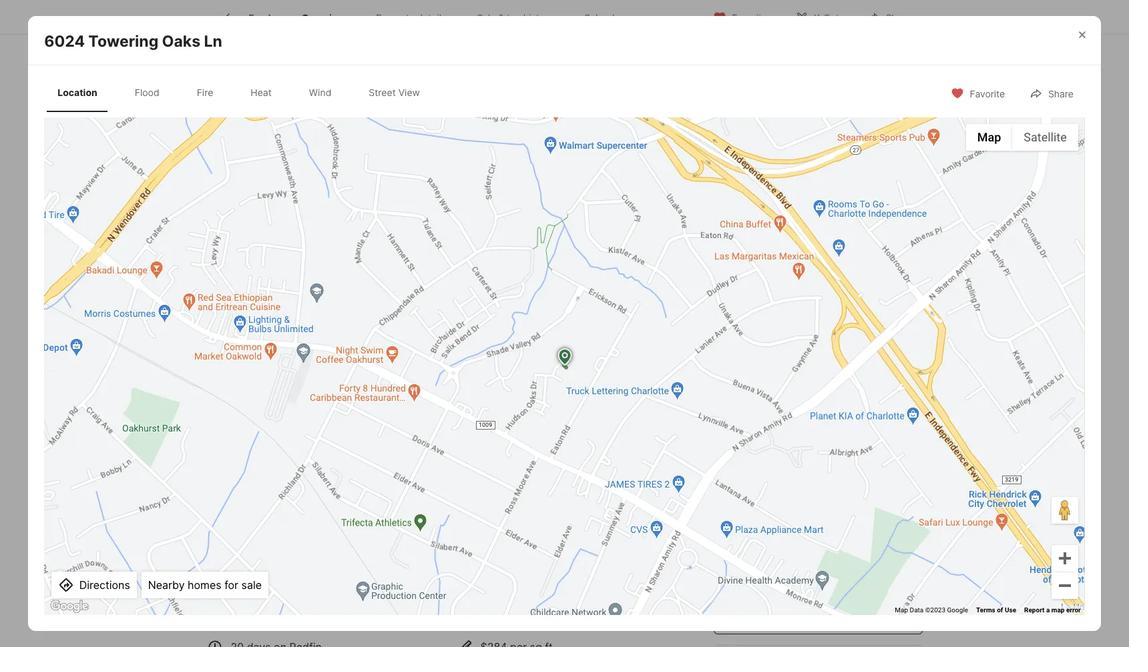 Task type: vqa. For each thing, say whether or not it's contained in the screenshot.
top Redfin
no



Task type: describe. For each thing, give the bounding box(es) containing it.
schedule
[[782, 525, 830, 539]]

street view inside tab
[[369, 87, 420, 98]]

owner's
[[566, 619, 605, 633]]

nc
[[389, 399, 405, 412]]

31
[[741, 414, 763, 437]]

ii
[[566, 555, 572, 569]]

about
[[207, 513, 253, 532]]

sq
[[510, 450, 523, 463]]

overview tab
[[286, 2, 361, 34]]

schools tab
[[569, 2, 635, 34]]

accessed
[[613, 571, 661, 585]]

a left 3-
[[207, 571, 213, 585]]

1 vertical spatial room
[[207, 619, 232, 633]]

street view tab
[[358, 76, 431, 109]]

$554,352 $3,815 /mo get pre-approved
[[207, 429, 357, 463]]

thursday
[[863, 402, 905, 412]]

powder
[[307, 619, 345, 633]]

history
[[523, 12, 554, 24]]

details
[[417, 12, 446, 24]]

a up concept at left
[[517, 571, 523, 585]]

1 horizontal spatial share button
[[1018, 79, 1085, 107]]

0 vertical spatial home
[[805, 373, 847, 391]]

fire tab
[[186, 76, 224, 109]]

heat tab
[[240, 76, 282, 109]]

sale & tax history tab
[[462, 2, 569, 34]]

chat
[[893, 483, 910, 493]]

fire
[[197, 87, 213, 98]]

24 photos button
[[825, 319, 912, 346]]

wind tab
[[298, 76, 342, 109]]

it's free, cancel anytime
[[713, 554, 803, 564]]

concept
[[505, 587, 547, 601]]

6024 for 6024 towering oaks ln
[[44, 32, 85, 51]]

about this home
[[207, 513, 331, 532]]

sale
[[477, 12, 496, 24]]

tour for schedule
[[833, 525, 854, 539]]

view inside tab
[[398, 87, 420, 98]]

go tour this home
[[713, 373, 847, 391]]

report a map error
[[1024, 607, 1081, 614]]

plans
[[392, 327, 417, 338]]

1,952
[[510, 429, 551, 448]]

street view inside button
[[464, 327, 516, 338]]

1
[[813, 414, 823, 437]]

that
[[583, 587, 603, 601]]

1 horizontal spatial floor
[[360, 587, 383, 601]]

gathering
[[207, 603, 255, 617]]

6024 for 6024 towering oaks ln , charlotte , nc 28205
[[207, 399, 235, 412]]

all
[[379, 619, 392, 633]]

menu bar inside 6024 towering oaks ln dialog
[[966, 124, 1078, 151]]

with down beautiful
[[436, 603, 458, 617]]

tour in person
[[741, 483, 798, 493]]

ln for 6024 towering oaks ln
[[204, 32, 222, 51]]

report
[[1024, 607, 1045, 614]]

favorite for x-out
[[732, 12, 767, 23]]

favorite button for x-out
[[702, 3, 778, 30]]

a down second in the bottom of the page
[[342, 603, 348, 617]]

dining
[[642, 603, 673, 617]]

tour for go
[[738, 373, 769, 391]]

tab list for share
[[44, 74, 444, 112]]

located
[[436, 635, 474, 648]]

share inside 6024 towering oaks ln dialog
[[1048, 88, 1073, 99]]

it's
[[713, 554, 724, 564]]

map data ©2023 google
[[895, 607, 968, 614]]

24
[[855, 327, 867, 338]]

the left 2-
[[207, 587, 223, 601]]

$3,815
[[226, 451, 256, 463]]

satellite button
[[1012, 124, 1078, 151]]

nearby
[[148, 579, 185, 592]]

tour for tour in person
[[741, 483, 759, 493]]

car
[[238, 587, 254, 601]]

1 horizontal spatial large
[[660, 587, 685, 601]]

google
[[947, 607, 968, 614]]

photos
[[385, 555, 429, 569]]

favorite for share
[[970, 88, 1005, 99]]

nov for 2
[[875, 439, 893, 449]]

view inside button
[[494, 327, 516, 338]]

property details tab
[[361, 2, 462, 34]]

6024 towering oaks ln
[[44, 32, 222, 51]]

via
[[857, 483, 868, 493]]

0 vertical spatial room
[[258, 603, 284, 617]]

of
[[997, 607, 1003, 614]]

floor plans
[[367, 327, 417, 338]]

plan
[[575, 555, 596, 569]]

tour via video chat
[[838, 483, 910, 493]]

deluxe
[[529, 619, 563, 633]]

nearby homes for sale button
[[141, 572, 268, 599]]

found
[[657, 619, 686, 633]]

an
[[812, 612, 825, 626]]

2 horizontal spatial room
[[517, 635, 543, 648]]

start
[[784, 612, 810, 626]]

1 , from the left
[[330, 399, 334, 412]]

photos
[[869, 327, 900, 338]]

with up adjacent
[[287, 603, 308, 617]]

spacious
[[470, 603, 515, 617]]

feed
[[249, 12, 271, 24]]

#
[[232, 555, 239, 569]]

report a map error link
[[1024, 607, 1081, 614]]

satellite
[[1024, 130, 1067, 144]]

oaks for 6024 towering oaks ln , charlotte , nc 28205
[[289, 399, 315, 412]]

mls # 4064036 representative photos added. the breckenridge ii plan at hudson oaks is a 3-story new construction townhome! ground floor features a large guest suite accessed from the 2-car garage. the second floor offers a beautiful open-concept layout that includes a large gathering room with deck, a gourmet kitchen with a spacious center-island and bright dining room with adjacent powder room. all 3 bedrooms, including the deluxe owner's suite, are found on the third floor along with the conveniently located laundry room and secondary 
[[207, 555, 691, 648]]

next image
[[906, 415, 928, 437]]

on
[[207, 635, 219, 648]]

along
[[294, 635, 322, 648]]

open-
[[475, 587, 505, 601]]

ground
[[406, 571, 443, 585]]

laundry
[[477, 635, 514, 648]]

favorite button for share
[[940, 79, 1016, 107]]

google image
[[48, 598, 92, 615]]

anytime
[[773, 554, 803, 564]]

6024 towering oaks ln element
[[44, 16, 238, 51]]

tuesday 31 oct
[[734, 402, 770, 449]]

video
[[870, 483, 891, 493]]

data
[[910, 607, 924, 614]]

go
[[713, 373, 735, 391]]

bright
[[609, 603, 639, 617]]

3d
[[247, 327, 260, 338]]

use
[[1005, 607, 1016, 614]]

the right on at the bottom left
[[222, 635, 239, 648]]

baths link
[[446, 450, 475, 463]]

3
[[395, 619, 401, 633]]

gourmet
[[351, 603, 394, 617]]

0 vertical spatial and
[[587, 603, 606, 617]]

wednesday 1 nov
[[793, 402, 843, 449]]

3d walkthrough button
[[217, 319, 332, 346]]



Task type: locate. For each thing, give the bounding box(es) containing it.
0 horizontal spatial tour
[[738, 373, 769, 391]]

x-
[[814, 12, 823, 23]]

1 horizontal spatial street view
[[464, 327, 516, 338]]

0 vertical spatial view
[[398, 87, 420, 98]]

1 vertical spatial map
[[895, 607, 908, 614]]

x-out
[[814, 12, 839, 23]]

0 horizontal spatial room
[[207, 619, 232, 633]]

sale
[[241, 579, 262, 592]]

4
[[389, 429, 399, 448]]

ln for 6024 towering oaks ln , charlotte , nc 28205
[[318, 399, 330, 412]]

list box containing tour in person
[[713, 471, 922, 505]]

menu bar
[[966, 124, 1078, 151]]

room
[[258, 603, 284, 617], [207, 619, 232, 633], [517, 635, 543, 648]]

tab list for x-out
[[207, 0, 645, 34]]

including
[[461, 619, 507, 633]]

bedrooms,
[[404, 619, 458, 633]]

a down beautiful
[[461, 603, 467, 617]]

heat
[[251, 87, 272, 98]]

street inside tab
[[369, 87, 396, 98]]

representative
[[292, 555, 382, 569]]

2 horizontal spatial oaks
[[654, 555, 680, 569]]

oaks down the active
[[289, 399, 315, 412]]

home up wednesday
[[805, 373, 847, 391]]

overview
[[302, 12, 345, 24]]

nov down 1
[[809, 439, 827, 449]]

0 vertical spatial share
[[886, 12, 911, 23]]

0 vertical spatial floor
[[446, 571, 469, 585]]

property details
[[376, 12, 446, 24]]

0 horizontal spatial tour
[[741, 483, 759, 493]]

, left 'nc'
[[383, 399, 386, 412]]

with
[[287, 603, 308, 617], [436, 603, 458, 617], [235, 619, 257, 633], [325, 635, 346, 648]]

2 tour from the left
[[838, 483, 855, 493]]

1 horizontal spatial street
[[464, 327, 492, 338]]

1 vertical spatial tour
[[833, 525, 854, 539]]

terms of use link
[[976, 607, 1016, 614]]

map
[[1051, 607, 1065, 614]]

tour left in
[[741, 483, 759, 493]]

1 vertical spatial floor
[[360, 587, 383, 601]]

cancel
[[746, 554, 771, 564]]

map left data
[[895, 607, 908, 614]]

map for map data ©2023 google
[[895, 607, 908, 614]]

1 vertical spatial this
[[256, 513, 285, 532]]

2 vertical spatial floor
[[268, 635, 291, 648]]

tour in person option
[[713, 471, 811, 505]]

1 vertical spatial the
[[298, 587, 317, 601]]

flood
[[135, 87, 159, 98]]

6024 up location
[[44, 32, 85, 51]]

hudson
[[612, 555, 651, 569]]

1 horizontal spatial the
[[474, 555, 493, 569]]

0 vertical spatial street view
[[369, 87, 420, 98]]

nov down "2"
[[875, 439, 893, 449]]

1 horizontal spatial ln
[[318, 399, 330, 412]]

tour for tour via video chat
[[838, 483, 855, 493]]

deck,
[[311, 603, 339, 617]]

kitchen
[[396, 603, 433, 617]]

3.5
[[446, 429, 470, 448]]

1 vertical spatial share
[[1048, 88, 1073, 99]]

0 horizontal spatial favorite button
[[702, 3, 778, 30]]

active link
[[273, 374, 306, 385]]

1 horizontal spatial oaks
[[289, 399, 315, 412]]

1 vertical spatial 6024
[[207, 399, 235, 412]]

conveniently
[[369, 635, 433, 648]]

1 vertical spatial large
[[660, 587, 685, 601]]

tour right the schedule
[[833, 525, 854, 539]]

2 vertical spatial room
[[517, 635, 543, 648]]

directions
[[79, 579, 130, 592]]

0 horizontal spatial favorite
[[732, 12, 767, 23]]

0 horizontal spatial the
[[298, 587, 317, 601]]

1 vertical spatial favorite button
[[940, 79, 1016, 107]]

None button
[[788, 394, 848, 457], [721, 395, 782, 457], [854, 395, 914, 457], [788, 394, 848, 457], [721, 395, 782, 457], [854, 395, 914, 457]]

0 vertical spatial favorite
[[732, 12, 767, 23]]

home up representative
[[288, 513, 331, 532]]

home
[[805, 373, 847, 391], [288, 513, 331, 532]]

0 vertical spatial map
[[977, 130, 1001, 144]]

garage.
[[257, 587, 295, 601]]

large down breckenridge
[[526, 571, 551, 585]]

0 horizontal spatial share button
[[856, 3, 922, 30]]

/mo
[[256, 451, 273, 463]]

oaks inside dialog
[[162, 32, 200, 51]]

terms
[[976, 607, 995, 614]]

,
[[330, 399, 334, 412], [383, 399, 386, 412]]

large down from
[[660, 587, 685, 601]]

schedule tour button
[[713, 516, 922, 548]]

new
[[256, 571, 277, 585]]

walkthrough
[[262, 327, 321, 338]]

from
[[664, 571, 687, 585]]

1 vertical spatial ln
[[318, 399, 330, 412]]

©2023
[[925, 607, 946, 614]]

0 vertical spatial the
[[474, 555, 493, 569]]

start an offer
[[784, 612, 852, 626]]

get pre-approved link
[[275, 451, 357, 463]]

1 horizontal spatial tour
[[833, 525, 854, 539]]

1 horizontal spatial ,
[[383, 399, 386, 412]]

0 vertical spatial ln
[[204, 32, 222, 51]]

1 vertical spatial street view
[[464, 327, 516, 338]]

layout
[[550, 587, 580, 601]]

0 horizontal spatial large
[[526, 571, 551, 585]]

with down powder in the bottom of the page
[[325, 635, 346, 648]]

tab list containing location
[[44, 74, 444, 112]]

1 vertical spatial street
[[464, 327, 492, 338]]

1 horizontal spatial 6024
[[207, 399, 235, 412]]

1 horizontal spatial favorite button
[[940, 79, 1016, 107]]

1 horizontal spatial favorite
[[970, 88, 1005, 99]]

0 horizontal spatial towering
[[88, 32, 158, 51]]

tax
[[507, 12, 521, 24]]

2 vertical spatial oaks
[[654, 555, 680, 569]]

room up on at the bottom left
[[207, 619, 232, 633]]

24 photos
[[855, 327, 900, 338]]

floor plans button
[[337, 319, 429, 346]]

a inside dialog
[[1046, 607, 1050, 614]]

1 horizontal spatial view
[[494, 327, 516, 338]]

construction
[[280, 571, 344, 585]]

1 horizontal spatial tour
[[838, 483, 855, 493]]

start an offer button
[[713, 603, 922, 635]]

1 horizontal spatial this
[[773, 373, 801, 391]]

0 vertical spatial towering
[[88, 32, 158, 51]]

map entry image
[[604, 373, 693, 461]]

a left 'map'
[[1046, 607, 1050, 614]]

person
[[770, 483, 798, 493]]

offers
[[386, 587, 416, 601]]

tab list
[[207, 0, 645, 34], [44, 74, 444, 112]]

6024 towering oaks ln , charlotte , nc 28205
[[207, 399, 441, 412]]

0 vertical spatial oaks
[[162, 32, 200, 51]]

tour inside option
[[741, 483, 759, 493]]

1 horizontal spatial map
[[977, 130, 1001, 144]]

street view
[[369, 87, 420, 98], [464, 327, 516, 338]]

a down ground
[[419, 587, 425, 601]]

0 horizontal spatial home
[[288, 513, 331, 532]]

with up third
[[235, 619, 257, 633]]

oaks up fire
[[162, 32, 200, 51]]

0 horizontal spatial view
[[398, 87, 420, 98]]

0 horizontal spatial ,
[[330, 399, 334, 412]]

, left charlotte
[[330, 399, 334, 412]]

is
[[683, 555, 691, 569]]

map for map
[[977, 130, 1001, 144]]

the
[[474, 555, 493, 569], [298, 587, 317, 601]]

ln inside dialog
[[204, 32, 222, 51]]

are
[[638, 619, 654, 633]]

nov for 1
[[809, 439, 827, 449]]

oaks
[[162, 32, 200, 51], [289, 399, 315, 412], [654, 555, 680, 569]]

&
[[498, 12, 504, 24]]

tab list containing feed
[[207, 0, 645, 34]]

0 vertical spatial street
[[369, 87, 396, 98]]

towering up 'flood' at left top
[[88, 32, 158, 51]]

map left the satellite
[[977, 130, 1001, 144]]

1 horizontal spatial share
[[1048, 88, 1073, 99]]

1 horizontal spatial and
[[587, 603, 606, 617]]

6024 towering oaks ln dialog
[[28, 16, 1129, 648]]

nov inside thursday 2 nov
[[875, 439, 893, 449]]

directions button
[[51, 572, 137, 599]]

1 horizontal spatial nov
[[875, 439, 893, 449]]

and down deluxe
[[546, 635, 565, 648]]

oaks up from
[[654, 555, 680, 569]]

6024 inside dialog
[[44, 32, 85, 51]]

share button up the satellite
[[1018, 79, 1085, 107]]

0 horizontal spatial map
[[895, 607, 908, 614]]

property
[[376, 12, 414, 24]]

floor up gourmet
[[360, 587, 383, 601]]

0 vertical spatial tab list
[[207, 0, 645, 34]]

1 vertical spatial home
[[288, 513, 331, 532]]

map region
[[29, 100, 1129, 648]]

flood tab
[[124, 76, 170, 109]]

ft
[[526, 450, 536, 463]]

towering
[[88, 32, 158, 51], [237, 399, 286, 412]]

the down construction
[[298, 587, 317, 601]]

0 horizontal spatial nov
[[809, 439, 827, 449]]

0 horizontal spatial 6024
[[44, 32, 85, 51]]

1 vertical spatial oaks
[[289, 399, 315, 412]]

street inside button
[[464, 327, 492, 338]]

terms of use
[[976, 607, 1016, 614]]

0 horizontal spatial floor
[[268, 635, 291, 648]]

2 nov from the left
[[875, 439, 893, 449]]

0 horizontal spatial and
[[546, 635, 565, 648]]

towering for 6024 towering oaks ln , charlotte , nc 28205
[[237, 399, 286, 412]]

tour
[[741, 483, 759, 493], [838, 483, 855, 493]]

0 vertical spatial tour
[[738, 373, 769, 391]]

0 vertical spatial favorite button
[[702, 3, 778, 30]]

nearby homes for sale
[[148, 579, 262, 592]]

1 vertical spatial share button
[[1018, 79, 1085, 107]]

nov inside wednesday 1 nov
[[809, 439, 827, 449]]

breckenridge
[[496, 555, 563, 569]]

tab list inside 6024 towering oaks ln dialog
[[44, 74, 444, 112]]

includes
[[606, 587, 648, 601]]

6024 towering oaks ln, charlotte, nc 28205 image
[[207, 33, 708, 357], [713, 33, 922, 192], [713, 197, 922, 357]]

story
[[227, 571, 253, 585]]

tour inside "button"
[[833, 525, 854, 539]]

1 vertical spatial view
[[494, 327, 516, 338]]

second
[[320, 587, 357, 601]]

floor down adjacent
[[268, 635, 291, 648]]

floor down added.
[[446, 571, 469, 585]]

0 horizontal spatial this
[[256, 513, 285, 532]]

menu bar containing map
[[966, 124, 1078, 151]]

1 horizontal spatial home
[[805, 373, 847, 391]]

map
[[977, 130, 1001, 144], [895, 607, 908, 614]]

ln down feed link
[[204, 32, 222, 51]]

0 horizontal spatial street view
[[369, 87, 420, 98]]

approved
[[313, 451, 357, 463]]

oaks for 6024 towering oaks ln
[[162, 32, 200, 51]]

this up wednesday
[[773, 373, 801, 391]]

1 horizontal spatial towering
[[237, 399, 286, 412]]

0 horizontal spatial ln
[[204, 32, 222, 51]]

1 vertical spatial favorite
[[970, 88, 1005, 99]]

0 horizontal spatial share
[[886, 12, 911, 23]]

1 nov from the left
[[809, 439, 827, 449]]

towering down active link at the left bottom
[[237, 399, 286, 412]]

6024 up $554,352
[[207, 399, 235, 412]]

the down center-
[[510, 619, 526, 633]]

a
[[207, 571, 213, 585], [517, 571, 523, 585], [419, 587, 425, 601], [651, 587, 657, 601], [342, 603, 348, 617], [461, 603, 467, 617], [1046, 607, 1050, 614]]

favorite inside 6024 towering oaks ln dialog
[[970, 88, 1005, 99]]

1 tour from the left
[[741, 483, 759, 493]]

offer
[[827, 612, 852, 626]]

out
[[823, 12, 839, 23]]

sale & tax history
[[477, 12, 554, 24]]

$554,352
[[207, 429, 281, 448]]

room down the garage.
[[258, 603, 284, 617]]

favorite button inside 6024 towering oaks ln dialog
[[940, 79, 1016, 107]]

1 vertical spatial towering
[[237, 399, 286, 412]]

towering for 6024 towering oaks ln
[[88, 32, 158, 51]]

and down that
[[587, 603, 606, 617]]

1 vertical spatial and
[[546, 635, 565, 648]]

2 horizontal spatial floor
[[446, 571, 469, 585]]

tour left via
[[838, 483, 855, 493]]

2 , from the left
[[383, 399, 386, 412]]

1 horizontal spatial room
[[258, 603, 284, 617]]

oaks inside mls # 4064036 representative photos added. the breckenridge ii plan at hudson oaks is a 3-story new construction townhome! ground floor features a large guest suite accessed from the 2-car garage. the second floor offers a beautiful open-concept layout that includes a large gathering room with deck, a gourmet kitchen with a spacious center-island and bright dining room with adjacent powder room. all 3 bedrooms, including the deluxe owner's suite, are found on the third floor along with the conveniently located laundry room and secondary
[[654, 555, 680, 569]]

location tab
[[47, 76, 108, 109]]

oct
[[743, 439, 760, 449]]

this up 4064036
[[256, 513, 285, 532]]

0 vertical spatial large
[[526, 571, 551, 585]]

0 vertical spatial this
[[773, 373, 801, 391]]

tour up tuesday
[[738, 373, 769, 391]]

list box
[[713, 471, 922, 505]]

0 horizontal spatial street
[[369, 87, 396, 98]]

the up features
[[474, 555, 493, 569]]

towering inside dialog
[[88, 32, 158, 51]]

1 vertical spatial tab list
[[44, 74, 444, 112]]

a up dining
[[651, 587, 657, 601]]

nov
[[809, 439, 827, 449], [875, 439, 893, 449]]

0 vertical spatial 6024
[[44, 32, 85, 51]]

pre-
[[294, 451, 313, 463]]

0 horizontal spatial oaks
[[162, 32, 200, 51]]

0 vertical spatial share button
[[856, 3, 922, 30]]

share button right out
[[856, 3, 922, 30]]

map inside popup button
[[977, 130, 1001, 144]]

the down room.
[[349, 635, 366, 648]]

active
[[273, 374, 306, 385]]

ln left charlotte
[[318, 399, 330, 412]]

room down deluxe
[[517, 635, 543, 648]]

features
[[472, 571, 514, 585]]

feed link
[[222, 10, 271, 26]]

street
[[369, 87, 396, 98], [464, 327, 492, 338]]



